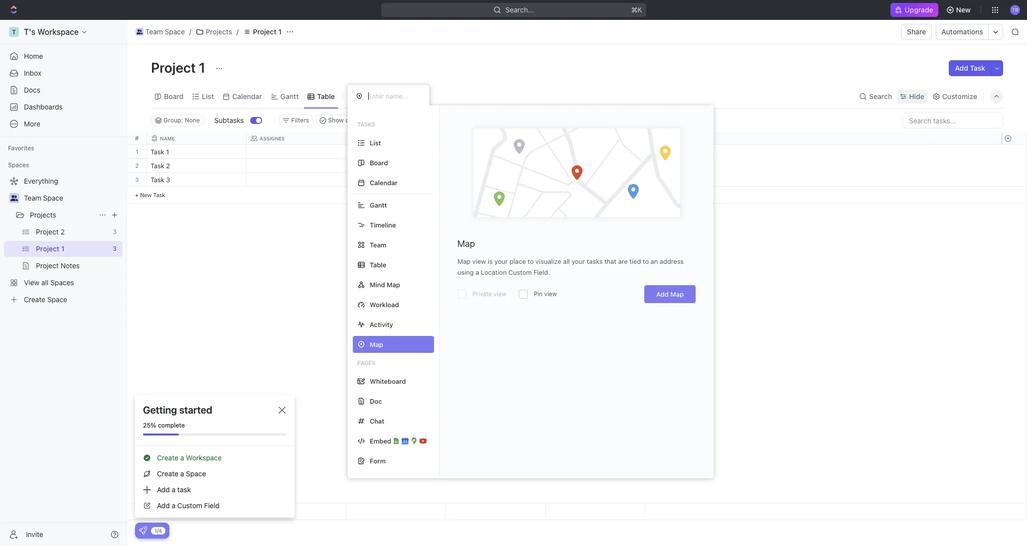 Task type: locate. For each thing, give the bounding box(es) containing it.
your right is
[[495, 258, 508, 266]]

user group image
[[136, 29, 143, 34], [10, 195, 18, 201]]

pin
[[534, 291, 543, 298]]

3 down '‎task 2'
[[166, 176, 170, 184]]

0 horizontal spatial custom
[[177, 502, 202, 511]]

task down task 3
[[153, 192, 165, 198]]

0 horizontal spatial projects
[[30, 211, 56, 219]]

space inside tree
[[43, 194, 63, 202]]

25%
[[143, 422, 156, 430]]

1 vertical spatial ‎task
[[151, 162, 164, 170]]

doc
[[370, 398, 382, 406]]

1 horizontal spatial list
[[370, 139, 381, 147]]

projects
[[206, 27, 232, 36], [30, 211, 56, 219]]

1 to do from the top
[[352, 163, 370, 170]]

spaces
[[8, 162, 29, 169]]

2 horizontal spatial view
[[544, 291, 557, 298]]

1 horizontal spatial team space link
[[133, 26, 187, 38]]

list
[[202, 92, 214, 100], [370, 139, 381, 147]]

new
[[957, 5, 971, 14], [140, 192, 152, 198]]

view for private view
[[544, 291, 557, 298]]

task inside button
[[970, 64, 986, 72]]

project 1 link
[[241, 26, 284, 38]]

docs
[[24, 86, 40, 94]]

1 2 3
[[135, 149, 139, 183]]

add for add a custom field
[[157, 502, 170, 511]]

grid
[[127, 133, 1028, 521]]

task down '‎task 2'
[[151, 176, 164, 184]]

add left the task
[[157, 486, 170, 495]]

2 set priority element from the top
[[544, 160, 559, 174]]

2 horizontal spatial space
[[186, 470, 206, 479]]

to do cell for task 3
[[346, 173, 446, 186]]

1 vertical spatial new
[[140, 192, 152, 198]]

view left is
[[473, 258, 486, 266]]

task
[[970, 64, 986, 72], [151, 176, 164, 184], [153, 192, 165, 198]]

1 vertical spatial team space link
[[24, 190, 121, 206]]

set priority element for ‎task 2
[[544, 160, 559, 174]]

2 for ‎task
[[166, 162, 170, 170]]

add a custom field
[[157, 502, 220, 511]]

upgrade link
[[891, 3, 939, 17]]

all
[[563, 258, 570, 266]]

1 vertical spatial create
[[157, 470, 178, 479]]

1 horizontal spatial custom
[[509, 269, 532, 277]]

1 vertical spatial to do cell
[[346, 173, 446, 186]]

0 horizontal spatial projects link
[[30, 207, 95, 223]]

2 to do cell from the top
[[346, 173, 446, 186]]

press space to select this row. row containing ‎task 2
[[147, 159, 646, 174]]

0 horizontal spatial team space
[[24, 194, 63, 202]]

0 vertical spatial team space
[[146, 27, 185, 36]]

sidebar navigation
[[0, 20, 127, 547]]

docs link
[[4, 82, 123, 98]]

0 vertical spatial do
[[362, 163, 370, 170]]

1 vertical spatial space
[[43, 194, 63, 202]]

a left the task
[[172, 486, 176, 495]]

set priority element for ‎task 1
[[544, 146, 559, 161]]

gantt up timeline
[[370, 201, 387, 209]]

1 to do cell from the top
[[346, 159, 446, 172]]

2 vertical spatial space
[[186, 470, 206, 479]]

0 horizontal spatial list
[[202, 92, 214, 100]]

1 inside 1 2 3
[[136, 149, 138, 155]]

1 horizontal spatial /
[[237, 27, 239, 36]]

0 horizontal spatial table
[[317, 92, 335, 100]]

0 vertical spatial team
[[146, 27, 163, 36]]

space
[[165, 27, 185, 36], [43, 194, 63, 202], [186, 470, 206, 479]]

add
[[955, 64, 969, 72], [657, 291, 669, 299], [157, 486, 170, 495], [157, 502, 170, 511]]

new down task 3
[[140, 192, 152, 198]]

2 your from the left
[[572, 258, 585, 266]]

gantt left table link
[[281, 92, 299, 100]]

add inside button
[[955, 64, 969, 72]]

user group image inside sidebar navigation
[[10, 195, 18, 201]]

1 vertical spatial do
[[362, 177, 370, 183]]

2 vertical spatial task
[[153, 192, 165, 198]]

table up mind
[[370, 261, 387, 269]]

cell
[[247, 145, 346, 159], [346, 145, 446, 159], [446, 145, 546, 159], [247, 159, 346, 172], [446, 159, 546, 172], [247, 173, 346, 186], [446, 173, 546, 186]]

/
[[189, 27, 191, 36], [237, 27, 239, 36]]

started
[[179, 405, 212, 416]]

set priority image
[[544, 146, 559, 161], [544, 160, 559, 174]]

2 row group from the left
[[147, 145, 646, 204]]

custom
[[509, 269, 532, 277], [177, 502, 202, 511]]

team space
[[146, 27, 185, 36], [24, 194, 63, 202]]

project 1
[[253, 27, 282, 36], [151, 59, 209, 76]]

3 left task 3
[[135, 176, 139, 183]]

dashboards
[[24, 103, 63, 111]]

calendar up timeline
[[370, 179, 398, 187]]

1 horizontal spatial project
[[253, 27, 277, 36]]

view
[[360, 92, 376, 100]]

0 vertical spatial ‎task
[[151, 148, 164, 156]]

gantt
[[281, 92, 299, 100], [370, 201, 387, 209]]

0 horizontal spatial project
[[151, 59, 196, 76]]

onboarding checklist button image
[[139, 527, 147, 535]]

#
[[135, 135, 139, 142]]

2 create from the top
[[157, 470, 178, 479]]

1 vertical spatial to do
[[352, 177, 370, 183]]

0 vertical spatial projects
[[206, 27, 232, 36]]

press space to select this row. row containing ‎task 1
[[147, 145, 646, 161]]

1 vertical spatial board
[[370, 159, 388, 167]]

create a space
[[157, 470, 206, 479]]

calendar up subtasks "button"
[[232, 92, 262, 100]]

list down "tasks"
[[370, 139, 381, 147]]

1 horizontal spatial team space
[[146, 27, 185, 36]]

0 vertical spatial new
[[957, 5, 971, 14]]

0 vertical spatial to do cell
[[346, 159, 446, 172]]

to do
[[352, 163, 370, 170], [352, 177, 370, 183]]

press space to select this row. row
[[127, 145, 147, 159], [147, 145, 646, 161], [127, 159, 147, 173], [147, 159, 646, 174], [127, 173, 147, 187], [147, 173, 646, 188], [147, 504, 646, 521]]

subtasks button
[[210, 113, 250, 129]]

0 horizontal spatial team space link
[[24, 190, 121, 206]]

set priority image for ‎task 2
[[544, 160, 559, 174]]

1 create from the top
[[157, 454, 178, 463]]

gantt link
[[279, 89, 299, 103]]

1 vertical spatial projects link
[[30, 207, 95, 223]]

3 row group from the left
[[1002, 145, 1027, 204]]

1 horizontal spatial 2
[[166, 162, 170, 170]]

0 horizontal spatial /
[[189, 27, 191, 36]]

‎task up '‎task 2'
[[151, 148, 164, 156]]

inbox
[[24, 69, 41, 77]]

0 vertical spatial project
[[253, 27, 277, 36]]

is
[[488, 258, 493, 266]]

1 horizontal spatial gantt
[[370, 201, 387, 209]]

view right private
[[494, 291, 507, 298]]

1 vertical spatial team space
[[24, 194, 63, 202]]

a for task
[[172, 486, 176, 495]]

new for new
[[957, 5, 971, 14]]

list up subtasks "button"
[[202, 92, 214, 100]]

task up customize
[[970, 64, 986, 72]]

calendar
[[232, 92, 262, 100], [370, 179, 398, 187]]

2 left '‎task 2'
[[135, 163, 139, 169]]

1 vertical spatial projects
[[30, 211, 56, 219]]

a right using
[[476, 269, 479, 277]]

1 set priority element from the top
[[544, 146, 559, 161]]

team space link
[[133, 26, 187, 38], [24, 190, 121, 206]]

1 vertical spatial calendar
[[370, 179, 398, 187]]

create for create a workspace
[[157, 454, 178, 463]]

add down an
[[657, 291, 669, 299]]

0 vertical spatial gantt
[[281, 92, 299, 100]]

board
[[164, 92, 184, 100], [370, 159, 388, 167]]

0 horizontal spatial user group image
[[10, 195, 18, 201]]

1 horizontal spatial user group image
[[136, 29, 143, 34]]

1 vertical spatial project 1
[[151, 59, 209, 76]]

2 do from the top
[[362, 177, 370, 183]]

3 set priority element from the top
[[544, 173, 559, 188]]

row
[[147, 133, 646, 145]]

activity
[[370, 321, 393, 329]]

closed
[[346, 117, 365, 124]]

a for space
[[180, 470, 184, 479]]

1 ‎task from the top
[[151, 148, 164, 156]]

a down add a task
[[172, 502, 176, 511]]

set priority element
[[544, 146, 559, 161], [544, 160, 559, 174], [544, 173, 559, 188]]

press space to select this row. row containing task 3
[[147, 173, 646, 188]]

upgrade
[[905, 5, 934, 14]]

1 do from the top
[[362, 163, 370, 170]]

0 vertical spatial create
[[157, 454, 178, 463]]

1 horizontal spatial calendar
[[370, 179, 398, 187]]

grid containing ‎task 1
[[127, 133, 1028, 521]]

set priority element for task 3
[[544, 173, 559, 188]]

0 horizontal spatial board
[[164, 92, 184, 100]]

0 vertical spatial calendar
[[232, 92, 262, 100]]

0 vertical spatial project 1
[[253, 27, 282, 36]]

new for new task
[[140, 192, 152, 198]]

0 vertical spatial task
[[970, 64, 986, 72]]

2 vertical spatial team
[[370, 241, 387, 249]]

1 horizontal spatial 3
[[166, 176, 170, 184]]

view inside map view is your place to visualize all your tasks that are tied to an address using a location custom field.
[[473, 258, 486, 266]]

board left list link
[[164, 92, 184, 100]]

0 horizontal spatial your
[[495, 258, 508, 266]]

2 / from the left
[[237, 27, 239, 36]]

custom inside map view is your place to visualize all your tasks that are tied to an address using a location custom field.
[[509, 269, 532, 277]]

0 vertical spatial custom
[[509, 269, 532, 277]]

0 horizontal spatial space
[[43, 194, 63, 202]]

favorites button
[[4, 143, 38, 155]]

2 to do from the top
[[352, 177, 370, 183]]

1 horizontal spatial your
[[572, 258, 585, 266]]

view
[[473, 258, 486, 266], [494, 291, 507, 298], [544, 291, 557, 298]]

1 vertical spatial team
[[24, 194, 41, 202]]

close image
[[279, 407, 286, 414]]

1 row group from the left
[[127, 145, 147, 204]]

a up the task
[[180, 470, 184, 479]]

1
[[278, 27, 282, 36], [199, 59, 206, 76], [166, 148, 169, 156], [136, 149, 138, 155]]

table
[[317, 92, 335, 100], [370, 261, 387, 269]]

view right "pin"
[[544, 291, 557, 298]]

0 horizontal spatial new
[[140, 192, 152, 198]]

home link
[[4, 48, 123, 64]]

tasks
[[357, 121, 375, 128]]

to do for task 3
[[352, 177, 370, 183]]

custom down place
[[509, 269, 532, 277]]

create up the create a space
[[157, 454, 178, 463]]

projects link
[[193, 26, 235, 38], [30, 207, 95, 223]]

do up timeline
[[362, 177, 370, 183]]

visualize
[[536, 258, 562, 266]]

0 horizontal spatial calendar
[[232, 92, 262, 100]]

2 ‎task from the top
[[151, 162, 164, 170]]

add map
[[657, 291, 684, 299]]

hide button
[[897, 89, 928, 103]]

search...
[[506, 5, 534, 14]]

place
[[510, 258, 526, 266]]

board down "tasks"
[[370, 159, 388, 167]]

to do cell for ‎task 2
[[346, 159, 446, 172]]

0 vertical spatial space
[[165, 27, 185, 36]]

mind
[[370, 281, 385, 289]]

2 up task 3
[[166, 162, 170, 170]]

0 horizontal spatial view
[[473, 258, 486, 266]]

field
[[204, 502, 220, 511]]

1 vertical spatial user group image
[[10, 195, 18, 201]]

0 horizontal spatial team
[[24, 194, 41, 202]]

3
[[166, 176, 170, 184], [135, 176, 139, 183]]

3 inside the press space to select this row. row
[[166, 176, 170, 184]]

add down add a task
[[157, 502, 170, 511]]

new inside button
[[957, 5, 971, 14]]

2 inside 1 2 3
[[135, 163, 139, 169]]

1 set priority image from the top
[[544, 146, 559, 161]]

new up automations
[[957, 5, 971, 14]]

2 inside the press space to select this row. row
[[166, 162, 170, 170]]

a up the create a space
[[180, 454, 184, 463]]

to do for ‎task 2
[[352, 163, 370, 170]]

tree containing team space
[[4, 173, 123, 308]]

do down "tasks"
[[362, 163, 370, 170]]

0 horizontal spatial 2
[[135, 163, 139, 169]]

1 vertical spatial table
[[370, 261, 387, 269]]

row group
[[127, 145, 147, 204], [147, 145, 646, 204], [1002, 145, 1027, 204]]

1 horizontal spatial new
[[957, 5, 971, 14]]

invite
[[26, 531, 43, 539]]

automations button
[[937, 24, 989, 39]]

your right 'all'
[[572, 258, 585, 266]]

map
[[458, 239, 475, 249], [458, 258, 471, 266], [387, 281, 400, 289], [671, 291, 684, 299]]

‎task down ‎task 1
[[151, 162, 164, 170]]

team
[[146, 27, 163, 36], [24, 194, 41, 202], [370, 241, 387, 249]]

tree
[[4, 173, 123, 308]]

custom down the task
[[177, 502, 202, 511]]

to do cell
[[346, 159, 446, 172], [346, 173, 446, 186]]

0 vertical spatial to do
[[352, 163, 370, 170]]

add up customize
[[955, 64, 969, 72]]

0 vertical spatial projects link
[[193, 26, 235, 38]]

1 horizontal spatial project 1
[[253, 27, 282, 36]]

1 vertical spatial custom
[[177, 502, 202, 511]]

‎task
[[151, 148, 164, 156], [151, 162, 164, 170]]

2
[[166, 162, 170, 170], [135, 163, 139, 169]]

table up the show
[[317, 92, 335, 100]]

private view
[[473, 291, 507, 298]]

create up add a task
[[157, 470, 178, 479]]

2 set priority image from the top
[[544, 160, 559, 174]]



Task type: describe. For each thing, give the bounding box(es) containing it.
0 horizontal spatial 3
[[135, 176, 139, 183]]

calendar link
[[230, 89, 262, 103]]

do for task 3
[[362, 177, 370, 183]]

add for add map
[[657, 291, 669, 299]]

tree inside sidebar navigation
[[4, 173, 123, 308]]

search
[[869, 92, 893, 100]]

a for custom
[[172, 502, 176, 511]]

workload
[[370, 301, 399, 309]]

tied
[[630, 258, 641, 266]]

using
[[458, 269, 474, 277]]

set priority image for ‎task 1
[[544, 146, 559, 161]]

1 horizontal spatial board
[[370, 159, 388, 167]]

form
[[370, 457, 386, 465]]

add task button
[[949, 60, 992, 76]]

inbox link
[[4, 65, 123, 81]]

automations
[[942, 27, 984, 36]]

1 horizontal spatial projects
[[206, 27, 232, 36]]

⌘k
[[631, 5, 642, 14]]

map view is your place to visualize all your tasks that are tied to an address using a location custom field.
[[458, 258, 684, 277]]

0 horizontal spatial project 1
[[151, 59, 209, 76]]

share button
[[901, 24, 932, 40]]

search button
[[857, 89, 895, 103]]

share
[[907, 27, 927, 36]]

task
[[177, 486, 191, 495]]

0 vertical spatial board
[[164, 92, 184, 100]]

add a task
[[157, 486, 191, 495]]

show
[[328, 117, 344, 124]]

projects inside sidebar navigation
[[30, 211, 56, 219]]

row group containing 1 2 3
[[127, 145, 147, 204]]

0 horizontal spatial gantt
[[281, 92, 299, 100]]

1/4
[[155, 528, 162, 534]]

location
[[481, 269, 507, 277]]

board link
[[162, 89, 184, 103]]

show closed button
[[316, 115, 369, 127]]

0 vertical spatial team space link
[[133, 26, 187, 38]]

chat
[[370, 418, 385, 426]]

create a workspace
[[157, 454, 222, 463]]

mind map
[[370, 281, 400, 289]]

create for create a space
[[157, 470, 178, 479]]

press space to select this row. row containing 3
[[127, 173, 147, 187]]

add task
[[955, 64, 986, 72]]

timeline
[[370, 221, 396, 229]]

getting
[[143, 405, 177, 416]]

an
[[651, 258, 658, 266]]

do for ‎task 2
[[362, 163, 370, 170]]

field.
[[534, 269, 550, 277]]

a inside map view is your place to visualize all your tasks that are tied to an address using a location custom field.
[[476, 269, 479, 277]]

1 vertical spatial gantt
[[370, 201, 387, 209]]

1 your from the left
[[495, 258, 508, 266]]

1 horizontal spatial projects link
[[193, 26, 235, 38]]

tasks
[[587, 258, 603, 266]]

pin view
[[534, 291, 557, 298]]

1 vertical spatial project
[[151, 59, 196, 76]]

1 / from the left
[[189, 27, 191, 36]]

task 3
[[151, 176, 170, 184]]

are
[[618, 258, 628, 266]]

address
[[660, 258, 684, 266]]

a for workspace
[[180, 454, 184, 463]]

0 vertical spatial table
[[317, 92, 335, 100]]

0 vertical spatial user group image
[[136, 29, 143, 34]]

that
[[605, 258, 617, 266]]

1 horizontal spatial table
[[370, 261, 387, 269]]

25% complete
[[143, 422, 185, 430]]

customize button
[[930, 89, 981, 103]]

complete
[[158, 422, 185, 430]]

set priority image
[[544, 173, 559, 188]]

home
[[24, 52, 43, 60]]

press space to select this row. row containing 2
[[127, 159, 147, 173]]

private
[[473, 291, 492, 298]]

‎task 1
[[151, 148, 169, 156]]

view button
[[347, 85, 380, 108]]

1 vertical spatial list
[[370, 139, 381, 147]]

show closed
[[328, 117, 365, 124]]

subtasks
[[214, 116, 244, 125]]

whiteboard
[[370, 378, 406, 386]]

hide
[[909, 92, 925, 100]]

‎task 2
[[151, 162, 170, 170]]

pages
[[357, 360, 376, 366]]

onboarding checklist button element
[[139, 527, 147, 535]]

Search tasks... text field
[[903, 113, 1003, 128]]

‎task for ‎task 2
[[151, 162, 164, 170]]

task for new task
[[153, 192, 165, 198]]

1 inside the press space to select this row. row
[[166, 148, 169, 156]]

customize
[[943, 92, 978, 100]]

‎task for ‎task 1
[[151, 148, 164, 156]]

Enter name... field
[[367, 92, 421, 101]]

add for add task
[[955, 64, 969, 72]]

2 for 1
[[135, 163, 139, 169]]

embed
[[370, 437, 391, 445]]

favorites
[[8, 145, 34, 152]]

projects link inside tree
[[30, 207, 95, 223]]

2 horizontal spatial team
[[370, 241, 387, 249]]

map inside map view is your place to visualize all your tasks that are tied to an address using a location custom field.
[[458, 258, 471, 266]]

task for add task
[[970, 64, 986, 72]]

add for add a task
[[157, 486, 170, 495]]

workspace
[[186, 454, 222, 463]]

team inside tree
[[24, 194, 41, 202]]

1 horizontal spatial space
[[165, 27, 185, 36]]

row group containing ‎task 1
[[147, 145, 646, 204]]

0 vertical spatial list
[[202, 92, 214, 100]]

team space inside sidebar navigation
[[24, 194, 63, 202]]

dashboards link
[[4, 99, 123, 115]]

1 horizontal spatial view
[[494, 291, 507, 298]]

1 horizontal spatial team
[[146, 27, 163, 36]]

new button
[[943, 2, 977, 18]]

press space to select this row. row containing 1
[[127, 145, 147, 159]]

1 vertical spatial task
[[151, 176, 164, 184]]

list link
[[200, 89, 214, 103]]

table link
[[315, 89, 335, 103]]

new task
[[140, 192, 165, 198]]

getting started
[[143, 405, 212, 416]]

team space link inside sidebar navigation
[[24, 190, 121, 206]]

view button
[[347, 89, 380, 103]]

view for map
[[473, 258, 486, 266]]



Task type: vqa. For each thing, say whether or not it's contained in the screenshot.
Upgrade "link"
yes



